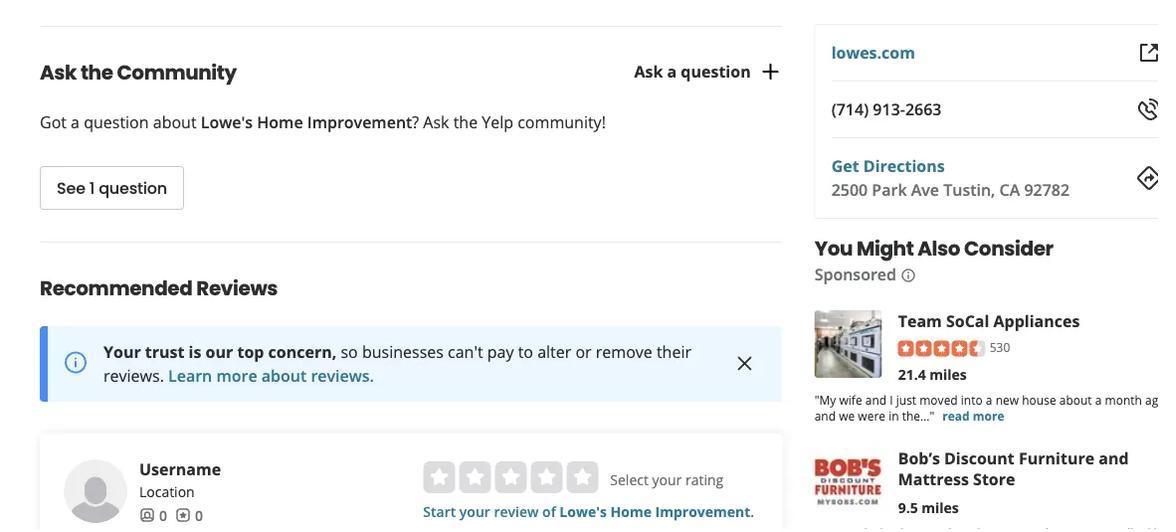 Task type: describe. For each thing, give the bounding box(es) containing it.
ask for ask a question
[[635, 61, 663, 82]]

pay
[[488, 341, 514, 363]]

a left 24 add v2 icon
[[668, 61, 677, 82]]

"my
[[815, 392, 837, 408]]

our
[[206, 341, 233, 363]]

(714)
[[832, 99, 869, 120]]

learn
[[168, 365, 212, 387]]

furniture
[[1019, 448, 1095, 469]]

16 friends v2 image
[[139, 508, 155, 524]]

tustin,
[[944, 179, 996, 201]]

the…"
[[903, 408, 935, 424]]

new
[[996, 392, 1019, 408]]

none radio inside recommended reviews element
[[495, 462, 527, 494]]

got
[[40, 111, 67, 133]]

read
[[943, 408, 970, 424]]

lowes.com
[[832, 42, 916, 63]]

bob's discount furniture and mattress store 9.5 miles
[[899, 448, 1129, 517]]

their
[[657, 341, 692, 363]]

moved
[[920, 392, 958, 408]]

ask a question link
[[635, 60, 783, 84]]

rating
[[686, 470, 724, 489]]

2500
[[832, 179, 868, 201]]

or
[[576, 341, 592, 363]]

rating element
[[423, 462, 599, 494]]

bob's
[[899, 448, 941, 469]]

see
[[57, 177, 85, 200]]

house
[[1023, 392, 1057, 408]]

read more
[[943, 408, 1005, 424]]

92782
[[1025, 179, 1070, 201]]

community
[[117, 59, 237, 87]]

close image
[[733, 352, 757, 376]]

get
[[832, 155, 860, 177]]

team
[[899, 310, 942, 331]]

a right into
[[986, 392, 993, 408]]

we
[[839, 408, 855, 424]]

consider
[[965, 235, 1054, 263]]

read more link
[[943, 408, 1005, 424]]

lowes.com link
[[832, 42, 916, 63]]

16 review v2 image
[[175, 508, 191, 524]]

username
[[139, 459, 221, 480]]

bob's discount furniture and mattress store link
[[899, 448, 1129, 490]]

improvement for ?
[[307, 111, 412, 133]]

discount
[[945, 448, 1015, 469]]

530
[[990, 339, 1011, 355]]

question for see
[[99, 177, 167, 200]]

your for start
[[460, 502, 491, 521]]

ask the community
[[40, 59, 237, 87]]

community!
[[518, 111, 606, 133]]

info alert
[[40, 326, 783, 402]]

alter
[[538, 341, 572, 363]]

you
[[815, 235, 853, 263]]

wife
[[840, 392, 863, 408]]

(no rating) image
[[423, 462, 599, 494]]

month
[[1105, 392, 1143, 408]]

see 1 question link
[[40, 166, 184, 210]]

might
[[857, 235, 914, 263]]

your for select
[[653, 470, 682, 489]]

more for read
[[973, 408, 1005, 424]]

bob's discount furniture and mattress store image
[[815, 448, 883, 516]]

1
[[89, 177, 95, 200]]

1 horizontal spatial the
[[454, 111, 478, 133]]

park
[[872, 179, 907, 201]]

just
[[897, 392, 917, 408]]

question for got
[[84, 111, 149, 133]]

about inside info alert
[[262, 365, 307, 387]]

concern,
[[268, 341, 337, 363]]

learn more about reviews.
[[168, 365, 374, 387]]

your trust is our top concern,
[[104, 341, 337, 363]]

recommended reviews element
[[8, 242, 783, 530]]

can't
[[448, 341, 483, 363]]

friends element
[[139, 506, 167, 526]]

24 directions v2 image
[[1138, 166, 1160, 190]]

a left month at the bottom
[[1096, 392, 1102, 408]]

improvement for .
[[656, 502, 751, 521]]

mattress
[[899, 469, 970, 490]]

businesses
[[362, 341, 444, 363]]

recommended reviews
[[40, 275, 278, 303]]

21.4 miles
[[899, 365, 967, 384]]

.
[[751, 502, 755, 521]]

miles inside bob's discount furniture and mattress store 9.5 miles
[[922, 499, 959, 517]]

0 vertical spatial the
[[81, 59, 113, 87]]



Task type: locate. For each thing, give the bounding box(es) containing it.
1 vertical spatial miles
[[922, 499, 959, 517]]

1 vertical spatial more
[[973, 408, 1005, 424]]

reviews element
[[175, 506, 203, 526]]

your
[[104, 341, 141, 363]]

1 horizontal spatial about
[[262, 365, 307, 387]]

the left community
[[81, 59, 113, 87]]

question down the ask the community
[[84, 111, 149, 133]]

0 vertical spatial question
[[681, 61, 751, 82]]

the
[[81, 59, 113, 87], [454, 111, 478, 133]]

0 horizontal spatial about
[[153, 111, 197, 133]]

got a question about lowe's home improvement ? ask the yelp community!
[[40, 111, 606, 133]]

and right 'furniture'
[[1099, 448, 1129, 469]]

1 vertical spatial improvement
[[656, 502, 751, 521]]

home for got a question about
[[257, 111, 303, 133]]

see 1 question
[[57, 177, 167, 200]]

start your review of lowe's home improvement .
[[423, 502, 755, 521]]

into
[[961, 392, 983, 408]]

913-
[[873, 99, 906, 120]]

24 add v2 image
[[759, 60, 783, 84]]

select
[[611, 470, 649, 489]]

question inside ask a question link
[[681, 61, 751, 82]]

0
[[159, 506, 167, 525], [195, 506, 203, 525]]

a
[[668, 61, 677, 82], [71, 111, 80, 133], [986, 392, 993, 408], [1096, 392, 1102, 408]]

21.4
[[899, 365, 926, 384]]

top
[[237, 341, 264, 363]]

location
[[139, 482, 195, 501]]

directions
[[864, 155, 945, 177]]

get directions 2500 park ave tustin, ca 92782
[[832, 155, 1070, 201]]

more
[[216, 365, 257, 387], [973, 408, 1005, 424]]

about down the concern,
[[262, 365, 307, 387]]

lowe's inside ask the community element
[[201, 111, 253, 133]]

0 vertical spatial lowe's
[[201, 111, 253, 133]]

4.5 star rating image
[[899, 341, 986, 357]]

0 vertical spatial about
[[153, 111, 197, 133]]

ago
[[1146, 392, 1160, 408]]

1 horizontal spatial and
[[866, 392, 887, 408]]

1 horizontal spatial more
[[973, 408, 1005, 424]]

2 horizontal spatial about
[[1060, 392, 1093, 408]]

0 horizontal spatial reviews.
[[104, 365, 164, 387]]

team socal appliances link
[[899, 310, 1080, 331]]

1 vertical spatial home
[[611, 502, 652, 521]]

more inside info alert
[[216, 365, 257, 387]]

learn more about reviews. link
[[168, 365, 374, 387]]

0 inside friends element
[[159, 506, 167, 525]]

1 vertical spatial about
[[262, 365, 307, 387]]

select your rating
[[611, 470, 724, 489]]

0 horizontal spatial more
[[216, 365, 257, 387]]

0 vertical spatial miles
[[930, 365, 967, 384]]

yelp
[[482, 111, 514, 133]]

your right start
[[460, 502, 491, 521]]

photo of username image
[[64, 460, 127, 524]]

1 horizontal spatial 0
[[195, 506, 203, 525]]

home inside recommended reviews element
[[611, 502, 652, 521]]

and
[[866, 392, 887, 408], [815, 408, 836, 424], [1099, 448, 1129, 469]]

so businesses can't pay to alter or remove their reviews.
[[104, 341, 692, 387]]

and left i
[[866, 392, 887, 408]]

your
[[653, 470, 682, 489], [460, 502, 491, 521]]

0 horizontal spatial home
[[257, 111, 303, 133]]

0 vertical spatial improvement
[[307, 111, 412, 133]]

appliances
[[994, 310, 1080, 331]]

start
[[423, 502, 456, 521]]

2 horizontal spatial ask
[[635, 61, 663, 82]]

question inside 'see 1 question' 'link'
[[99, 177, 167, 200]]

0 horizontal spatial 0
[[159, 506, 167, 525]]

None radio
[[495, 462, 527, 494]]

1 0 from the left
[[159, 506, 167, 525]]

to
[[518, 341, 534, 363]]

about inside "my wife and i just moved into a new house about a month ago and we were in the…"
[[1060, 392, 1093, 408]]

lowe's down community
[[201, 111, 253, 133]]

16 info v2 image
[[901, 268, 917, 284]]

and left we
[[815, 408, 836, 424]]

sponsored
[[815, 264, 897, 285]]

0 for friends element at the left bottom of the page
[[159, 506, 167, 525]]

0 horizontal spatial and
[[815, 408, 836, 424]]

1 reviews. from the left
[[104, 365, 164, 387]]

2 vertical spatial question
[[99, 177, 167, 200]]

0 horizontal spatial improvement
[[307, 111, 412, 133]]

question
[[681, 61, 751, 82], [84, 111, 149, 133], [99, 177, 167, 200]]

question right 1
[[99, 177, 167, 200]]

(714) 913-2663
[[832, 99, 942, 120]]

i
[[890, 392, 894, 408]]

lowe's inside recommended reviews element
[[560, 502, 607, 521]]

1 horizontal spatial improvement
[[656, 502, 751, 521]]

get directions link
[[832, 155, 945, 177]]

1 horizontal spatial reviews.
[[311, 365, 374, 387]]

0 for reviews element
[[195, 506, 203, 525]]

the left yelp
[[454, 111, 478, 133]]

9.5
[[899, 499, 918, 517]]

1 horizontal spatial lowe's
[[560, 502, 607, 521]]

a right got
[[71, 111, 80, 133]]

ask a question
[[635, 61, 751, 82]]

so
[[341, 341, 358, 363]]

1 horizontal spatial home
[[611, 502, 652, 521]]

recommended
[[40, 275, 193, 303]]

1 horizontal spatial your
[[653, 470, 682, 489]]

username location
[[139, 459, 221, 501]]

is
[[189, 341, 202, 363]]

lowe's right of
[[560, 502, 607, 521]]

24 external link v2 image
[[1138, 41, 1160, 65]]

and inside bob's discount furniture and mattress store 9.5 miles
[[1099, 448, 1129, 469]]

None radio
[[423, 462, 455, 494], [459, 462, 491, 494], [531, 462, 563, 494], [567, 462, 599, 494], [423, 462, 455, 494], [459, 462, 491, 494], [531, 462, 563, 494], [567, 462, 599, 494]]

1 vertical spatial your
[[460, 502, 491, 521]]

0 horizontal spatial lowe's
[[201, 111, 253, 133]]

about inside ask the community element
[[153, 111, 197, 133]]

question left 24 add v2 icon
[[681, 61, 751, 82]]

lowe's
[[201, 111, 253, 133], [560, 502, 607, 521]]

remove
[[596, 341, 653, 363]]

0 right 16 friends v2 image
[[159, 506, 167, 525]]

team socal appliances
[[899, 310, 1080, 331]]

socal
[[947, 310, 990, 331]]

2 horizontal spatial and
[[1099, 448, 1129, 469]]

24 phone v2 image
[[1138, 98, 1160, 121]]

0 right 16 review v2 icon
[[195, 506, 203, 525]]

store
[[974, 469, 1016, 490]]

lowe's for got a question about
[[201, 111, 253, 133]]

1 horizontal spatial ask
[[423, 111, 449, 133]]

0 vertical spatial your
[[653, 470, 682, 489]]

review
[[494, 502, 539, 521]]

question for ask
[[681, 61, 751, 82]]

home inside ask the community element
[[257, 111, 303, 133]]

2 vertical spatial about
[[1060, 392, 1093, 408]]

0 vertical spatial home
[[257, 111, 303, 133]]

2 reviews. from the left
[[311, 365, 374, 387]]

miles
[[930, 365, 967, 384], [922, 499, 959, 517]]

2663
[[906, 99, 942, 120]]

improvement inside recommended reviews element
[[656, 502, 751, 521]]

0 horizontal spatial your
[[460, 502, 491, 521]]

your left rating
[[653, 470, 682, 489]]

miles down 4.5 star rating image
[[930, 365, 967, 384]]

home for start your review of
[[611, 502, 652, 521]]

you might also consider
[[815, 235, 1054, 263]]

ask the community element
[[8, 26, 815, 210]]

also
[[918, 235, 961, 263]]

0 vertical spatial more
[[216, 365, 257, 387]]

ask for ask the community
[[40, 59, 77, 87]]

about down community
[[153, 111, 197, 133]]

reviews. down "your"
[[104, 365, 164, 387]]

2 0 from the left
[[195, 506, 203, 525]]

improvement inside ask the community element
[[307, 111, 412, 133]]

lowe's for start your review of
[[560, 502, 607, 521]]

ave
[[912, 179, 940, 201]]

reviews.
[[104, 365, 164, 387], [311, 365, 374, 387]]

"my wife and i just moved into a new house about a month ago and we were in the…"
[[815, 392, 1160, 424]]

team socal appliances image
[[815, 311, 883, 378]]

in
[[889, 408, 899, 424]]

about right house
[[1060, 392, 1093, 408]]

?
[[412, 111, 419, 133]]

trust
[[145, 341, 185, 363]]

reviews
[[196, 275, 278, 303]]

0 horizontal spatial the
[[81, 59, 113, 87]]

were
[[858, 408, 886, 424]]

1 vertical spatial the
[[454, 111, 478, 133]]

24 info v2 image
[[64, 351, 88, 375]]

0 inside reviews element
[[195, 506, 203, 525]]

miles down mattress
[[922, 499, 959, 517]]

1 vertical spatial question
[[84, 111, 149, 133]]

1 vertical spatial lowe's
[[560, 502, 607, 521]]

reviews. inside so businesses can't pay to alter or remove their reviews.
[[104, 365, 164, 387]]

0 horizontal spatial ask
[[40, 59, 77, 87]]

of
[[543, 502, 556, 521]]

home
[[257, 111, 303, 133], [611, 502, 652, 521]]

reviews. down the so
[[311, 365, 374, 387]]

more for learn
[[216, 365, 257, 387]]



Task type: vqa. For each thing, say whether or not it's contained in the screenshot.
9.5
yes



